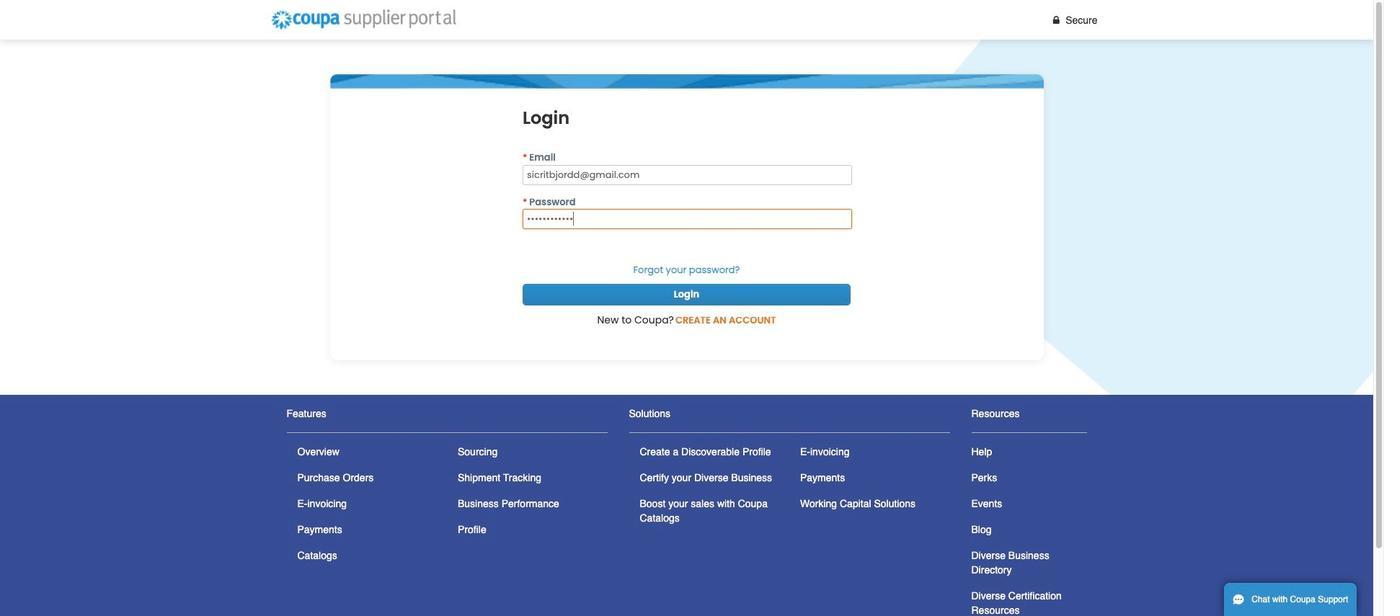 Task type: vqa. For each thing, say whether or not it's contained in the screenshot.
the
no



Task type: locate. For each thing, give the bounding box(es) containing it.
coupa supplier portal image
[[264, 4, 463, 36]]

None password field
[[523, 209, 853, 229]]

fw image
[[1050, 15, 1063, 25]]

None text field
[[523, 165, 853, 185]]



